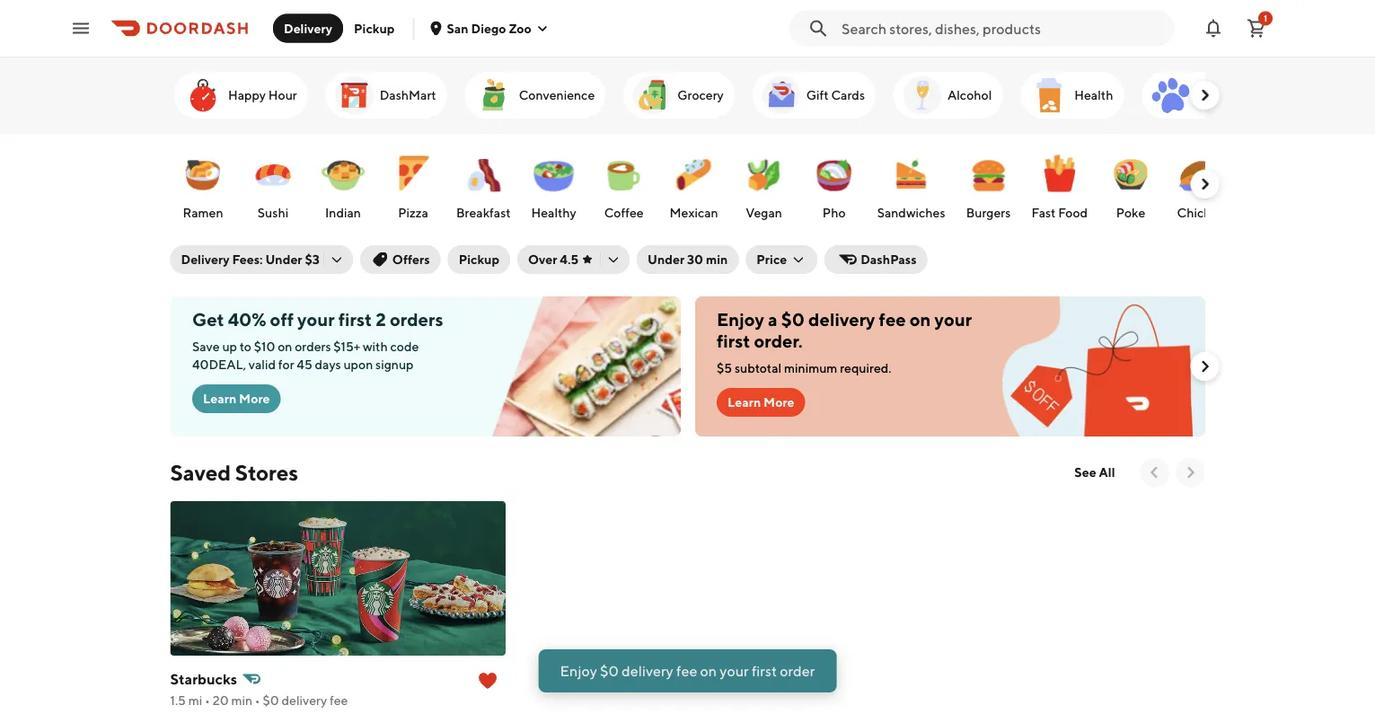 Task type: describe. For each thing, give the bounding box(es) containing it.
$0 inside the enjoy a $0 delivery fee on your first order. $5 subtotal minimum required.
[[781, 309, 804, 330]]

2 vertical spatial next button of carousel image
[[1182, 463, 1199, 481]]

get 40% off your first 2 orders save up to $10 on orders $15+ with code 40deal, valid for 45 days upon signup
[[192, 309, 443, 372]]

your inside the enjoy a $0 delivery fee on your first order. $5 subtotal minimum required.
[[934, 309, 972, 330]]

healthy
[[531, 205, 576, 220]]

zoo
[[509, 21, 532, 35]]

2
[[375, 309, 386, 330]]

mi
[[188, 693, 202, 708]]

valid
[[248, 357, 275, 372]]

learn more for order.
[[727, 395, 794, 410]]

1 button
[[1239, 10, 1274, 46]]

$5
[[716, 361, 732, 375]]

for
[[278, 357, 294, 372]]

2 horizontal spatial first
[[752, 662, 777, 679]]

delivery for delivery fees: under $3
[[181, 252, 230, 267]]

fast
[[1031, 205, 1055, 220]]

days
[[314, 357, 341, 372]]

first inside the enjoy a $0 delivery fee on your first order. $5 subtotal minimum required.
[[716, 331, 750, 352]]

grocery link
[[623, 72, 734, 119]]

subtotal
[[734, 361, 781, 375]]

1 vertical spatial delivery
[[622, 662, 673, 679]]

1 under from the left
[[265, 252, 302, 267]]

under inside button
[[648, 252, 685, 267]]

$​0
[[263, 693, 279, 708]]

enjoy for $0
[[560, 662, 597, 679]]

0 vertical spatial pickup button
[[343, 14, 405, 43]]

alcohol
[[947, 88, 991, 102]]

see
[[1074, 465, 1096, 480]]

san diego zoo
[[447, 21, 532, 35]]

dashmart
[[379, 88, 436, 102]]

chicken
[[1177, 205, 1224, 220]]

gift cards image
[[759, 74, 802, 117]]

$15+
[[333, 339, 360, 354]]

sushi
[[257, 205, 288, 220]]

1
[[1264, 13, 1267, 23]]

0 vertical spatial next button of carousel image
[[1196, 175, 1214, 193]]

order
[[780, 662, 815, 679]]

delivery inside the enjoy a $0 delivery fee on your first order. $5 subtotal minimum required.
[[808, 309, 875, 330]]

alcohol image
[[900, 74, 943, 117]]

coffee
[[604, 205, 643, 220]]

over 4.5 button
[[517, 245, 630, 274]]

saved stores
[[170, 459, 298, 485]]

cards
[[831, 88, 864, 102]]

code
[[390, 339, 418, 354]]

first inside get 40% off your first 2 orders save up to $10 on orders $15+ with code 40deal, valid for 45 days upon signup
[[338, 309, 372, 330]]

more for up
[[239, 391, 269, 406]]

to
[[239, 339, 251, 354]]

up
[[222, 339, 237, 354]]

minimum
[[784, 361, 837, 375]]

pets link
[[1141, 72, 1232, 119]]

under 30 min button
[[637, 245, 739, 274]]

20
[[213, 693, 229, 708]]

saved stores link
[[170, 458, 298, 487]]

pets image
[[1149, 74, 1192, 117]]

save
[[192, 339, 219, 354]]

$3
[[305, 252, 320, 267]]

off
[[270, 309, 293, 330]]

hour
[[268, 88, 297, 102]]

fast food
[[1031, 205, 1087, 220]]

40%
[[227, 309, 266, 330]]

gift cards link
[[752, 72, 875, 119]]

click to remove this store from your saved list image
[[477, 670, 498, 692]]

diego
[[471, 21, 506, 35]]

1.5 mi • 20 min • $​0 delivery fee
[[170, 693, 348, 708]]

all
[[1099, 465, 1115, 480]]

1 horizontal spatial orders
[[389, 309, 443, 330]]

over 4.5
[[528, 252, 578, 267]]

san
[[447, 21, 469, 35]]

previous button of carousel image
[[1146, 463, 1164, 481]]

1 vertical spatial next button of carousel image
[[1196, 357, 1214, 375]]

2 vertical spatial fee
[[330, 693, 348, 708]]

price button
[[746, 245, 818, 274]]

price
[[757, 252, 787, 267]]

offers
[[392, 252, 430, 267]]

1 • from the left
[[205, 693, 210, 708]]

gift
[[806, 88, 828, 102]]

fees:
[[232, 252, 263, 267]]

health image
[[1027, 74, 1070, 117]]

burgers
[[966, 205, 1010, 220]]

breakfast
[[456, 205, 510, 220]]

dashpass
[[861, 252, 917, 267]]

enjoy $0 delivery fee on your first order
[[560, 662, 815, 679]]

0 horizontal spatial orders
[[294, 339, 331, 354]]

with
[[362, 339, 387, 354]]

upon
[[343, 357, 373, 372]]

delivery fees: under $3
[[181, 252, 320, 267]]

offers button
[[360, 245, 441, 274]]

learn for first
[[727, 395, 760, 410]]

min inside button
[[706, 252, 728, 267]]

vegan
[[745, 205, 782, 220]]

under 30 min
[[648, 252, 728, 267]]

ramen
[[182, 205, 223, 220]]

open menu image
[[70, 18, 92, 39]]



Task type: locate. For each thing, give the bounding box(es) containing it.
orders up code
[[389, 309, 443, 330]]

pickup
[[354, 21, 395, 35], [459, 252, 499, 267]]

get
[[192, 309, 224, 330]]

0 horizontal spatial pickup button
[[343, 14, 405, 43]]

1 horizontal spatial more
[[763, 395, 794, 410]]

Store search: begin typing to search for stores available on DoorDash text field
[[842, 18, 1163, 38]]

mexican
[[669, 205, 718, 220]]

health
[[1074, 88, 1113, 102]]

1 horizontal spatial learn more
[[727, 395, 794, 410]]

0 horizontal spatial your
[[297, 309, 334, 330]]

see all
[[1074, 465, 1115, 480]]

happy hour
[[228, 88, 297, 102]]

next button of carousel image
[[1196, 86, 1214, 104]]

enjoy
[[716, 309, 764, 330], [560, 662, 597, 679]]

learn for save
[[203, 391, 236, 406]]

0 horizontal spatial enjoy
[[560, 662, 597, 679]]

fee inside the enjoy a $0 delivery fee on your first order. $5 subtotal minimum required.
[[878, 309, 906, 330]]

delivery up hour
[[284, 21, 332, 35]]

•
[[205, 693, 210, 708], [255, 693, 260, 708]]

1 vertical spatial min
[[231, 693, 252, 708]]

learn more
[[203, 391, 269, 406], [727, 395, 794, 410]]

learn more for up
[[203, 391, 269, 406]]

delivery inside button
[[284, 21, 332, 35]]

on left "order"
[[700, 662, 717, 679]]

your inside get 40% off your first 2 orders save up to $10 on orders $15+ with code 40deal, valid for 45 days upon signup
[[297, 309, 334, 330]]

min right 30
[[706, 252, 728, 267]]

40deal,
[[192, 357, 246, 372]]

$0
[[781, 309, 804, 330], [600, 662, 619, 679]]

0 vertical spatial min
[[706, 252, 728, 267]]

learn
[[203, 391, 236, 406], [727, 395, 760, 410]]

30
[[687, 252, 703, 267]]

1 horizontal spatial delivery
[[622, 662, 673, 679]]

next button of carousel image
[[1196, 175, 1214, 193], [1196, 357, 1214, 375], [1182, 463, 1199, 481]]

0 horizontal spatial delivery
[[282, 693, 327, 708]]

first
[[338, 309, 372, 330], [716, 331, 750, 352], [752, 662, 777, 679]]

0 horizontal spatial min
[[231, 693, 252, 708]]

on down dashpass
[[909, 309, 930, 330]]

gift cards
[[806, 88, 864, 102]]

1 horizontal spatial fee
[[676, 662, 697, 679]]

0 vertical spatial pickup
[[354, 21, 395, 35]]

0 vertical spatial first
[[338, 309, 372, 330]]

grocery image
[[630, 74, 673, 117]]

4.5
[[560, 252, 578, 267]]

1 horizontal spatial pickup button
[[448, 245, 510, 274]]

first up the $5
[[716, 331, 750, 352]]

0 horizontal spatial first
[[338, 309, 372, 330]]

orders
[[389, 309, 443, 330], [294, 339, 331, 354]]

1 vertical spatial delivery
[[181, 252, 230, 267]]

1 horizontal spatial •
[[255, 693, 260, 708]]

1 horizontal spatial your
[[720, 662, 749, 679]]

0 horizontal spatial fee
[[330, 693, 348, 708]]

see all link
[[1064, 458, 1126, 487]]

dashpass button
[[825, 245, 927, 274]]

learn down "subtotal"
[[727, 395, 760, 410]]

alcohol link
[[893, 72, 1002, 119]]

starbucks
[[170, 670, 237, 688]]

1 vertical spatial first
[[716, 331, 750, 352]]

0 horizontal spatial $0
[[600, 662, 619, 679]]

pickup button up dashmart link
[[343, 14, 405, 43]]

1 horizontal spatial under
[[648, 252, 685, 267]]

delivery for delivery
[[284, 21, 332, 35]]

0 horizontal spatial more
[[239, 391, 269, 406]]

stores
[[235, 459, 298, 485]]

2 horizontal spatial delivery
[[808, 309, 875, 330]]

learn more button
[[192, 384, 280, 413], [716, 388, 805, 417]]

1 horizontal spatial $0
[[781, 309, 804, 330]]

saved
[[170, 459, 231, 485]]

pickup button down breakfast
[[448, 245, 510, 274]]

0 horizontal spatial •
[[205, 693, 210, 708]]

order.
[[754, 331, 802, 352]]

0 horizontal spatial on
[[277, 339, 292, 354]]

0 horizontal spatial under
[[265, 252, 302, 267]]

min
[[706, 252, 728, 267], [231, 693, 252, 708]]

pets
[[1195, 88, 1221, 102]]

2 horizontal spatial your
[[934, 309, 972, 330]]

2 under from the left
[[648, 252, 685, 267]]

more down "valid"
[[239, 391, 269, 406]]

$10
[[253, 339, 275, 354]]

1 vertical spatial pickup button
[[448, 245, 510, 274]]

learn more button down "subtotal"
[[716, 388, 805, 417]]

• right mi
[[205, 693, 210, 708]]

required.
[[839, 361, 891, 375]]

2 vertical spatial on
[[700, 662, 717, 679]]

pickup right delivery button
[[354, 21, 395, 35]]

2 vertical spatial delivery
[[282, 693, 327, 708]]

a
[[767, 309, 777, 330]]

1 horizontal spatial first
[[716, 331, 750, 352]]

0 horizontal spatial pickup
[[354, 21, 395, 35]]

enjoy a $0 delivery fee on your first order. $5 subtotal minimum required.
[[716, 309, 972, 375]]

learn down 40deal,
[[203, 391, 236, 406]]

on inside get 40% off your first 2 orders save up to $10 on orders $15+ with code 40deal, valid for 45 days upon signup
[[277, 339, 292, 354]]

your
[[297, 309, 334, 330], [934, 309, 972, 330], [720, 662, 749, 679]]

pickup button
[[343, 14, 405, 43], [448, 245, 510, 274]]

1 vertical spatial fee
[[676, 662, 697, 679]]

2 horizontal spatial on
[[909, 309, 930, 330]]

indian
[[325, 205, 361, 220]]

0 vertical spatial delivery
[[284, 21, 332, 35]]

0 horizontal spatial delivery
[[181, 252, 230, 267]]

1 horizontal spatial pickup
[[459, 252, 499, 267]]

min right 20
[[231, 693, 252, 708]]

under left 30
[[648, 252, 685, 267]]

1 vertical spatial on
[[277, 339, 292, 354]]

more for order.
[[763, 395, 794, 410]]

0 horizontal spatial learn more
[[203, 391, 269, 406]]

0 vertical spatial $0
[[781, 309, 804, 330]]

pickup down breakfast
[[459, 252, 499, 267]]

first left "order"
[[752, 662, 777, 679]]

1 horizontal spatial delivery
[[284, 21, 332, 35]]

delivery left fees:
[[181, 252, 230, 267]]

health link
[[1020, 72, 1123, 119]]

more down "subtotal"
[[763, 395, 794, 410]]

convenience
[[518, 88, 594, 102]]

learn more button down 40deal,
[[192, 384, 280, 413]]

learn more button for up
[[192, 384, 280, 413]]

under
[[265, 252, 302, 267], [648, 252, 685, 267]]

1.5
[[170, 693, 186, 708]]

notification bell image
[[1203, 18, 1224, 39]]

0 vertical spatial delivery
[[808, 309, 875, 330]]

1 horizontal spatial learn
[[727, 395, 760, 410]]

1 vertical spatial $0
[[600, 662, 619, 679]]

1 vertical spatial pickup
[[459, 252, 499, 267]]

orders up 45
[[294, 339, 331, 354]]

0 horizontal spatial learn more button
[[192, 384, 280, 413]]

0 vertical spatial enjoy
[[716, 309, 764, 330]]

grocery
[[677, 88, 723, 102]]

on up for
[[277, 339, 292, 354]]

1 vertical spatial orders
[[294, 339, 331, 354]]

1 vertical spatial enjoy
[[560, 662, 597, 679]]

2 horizontal spatial fee
[[878, 309, 906, 330]]

on
[[909, 309, 930, 330], [277, 339, 292, 354], [700, 662, 717, 679]]

1 items, open order cart image
[[1246, 18, 1267, 39]]

enjoy inside the enjoy a $0 delivery fee on your first order. $5 subtotal minimum required.
[[716, 309, 764, 330]]

2 • from the left
[[255, 693, 260, 708]]

food
[[1058, 205, 1087, 220]]

• left $​0 at bottom
[[255, 693, 260, 708]]

happy hour image
[[181, 74, 224, 117]]

learn more button for order.
[[716, 388, 805, 417]]

delivery
[[808, 309, 875, 330], [622, 662, 673, 679], [282, 693, 327, 708]]

0 vertical spatial orders
[[389, 309, 443, 330]]

1 horizontal spatial min
[[706, 252, 728, 267]]

pizza
[[398, 205, 428, 220]]

happy
[[228, 88, 265, 102]]

over
[[528, 252, 557, 267]]

under left '$3'
[[265, 252, 302, 267]]

delivery button
[[273, 14, 343, 43]]

san diego zoo button
[[429, 21, 550, 35]]

convenience link
[[464, 72, 605, 119]]

0 horizontal spatial learn
[[203, 391, 236, 406]]

dashmart image
[[333, 74, 376, 117]]

on inside the enjoy a $0 delivery fee on your first order. $5 subtotal minimum required.
[[909, 309, 930, 330]]

convenience image
[[472, 74, 515, 117]]

45
[[296, 357, 312, 372]]

0 vertical spatial on
[[909, 309, 930, 330]]

first left 2
[[338, 309, 372, 330]]

pho
[[822, 205, 845, 220]]

2 vertical spatial first
[[752, 662, 777, 679]]

1 horizontal spatial enjoy
[[716, 309, 764, 330]]

learn more down "subtotal"
[[727, 395, 794, 410]]

1 horizontal spatial learn more button
[[716, 388, 805, 417]]

happy hour link
[[174, 72, 307, 119]]

0 vertical spatial fee
[[878, 309, 906, 330]]

1 horizontal spatial on
[[700, 662, 717, 679]]

poke
[[1116, 205, 1145, 220]]

enjoy for a
[[716, 309, 764, 330]]

dashmart link
[[325, 72, 447, 119]]

learn more down 40deal,
[[203, 391, 269, 406]]

sandwiches
[[877, 205, 945, 220]]



Task type: vqa. For each thing, say whether or not it's contained in the screenshot.
Health Link
yes



